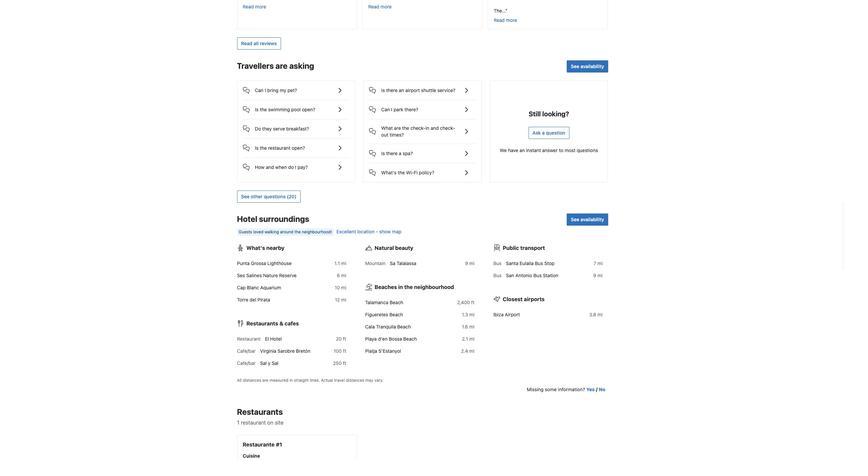 Task type: vqa. For each thing, say whether or not it's contained in the screenshot.
Virginia Sarobre Bretón
yes



Task type: describe. For each thing, give the bounding box(es) containing it.
restaurant for restaurants
[[241, 420, 266, 426]]

serve
[[273, 126, 285, 132]]

2.4 mi
[[461, 348, 475, 354]]

9 for 7 mi
[[594, 273, 597, 279]]

questions inside the see other questions (20) button
[[264, 194, 286, 200]]

the inside 'button'
[[398, 170, 405, 176]]

2.4
[[461, 348, 468, 354]]

mi for ibiza airport
[[598, 312, 603, 318]]

looking?
[[543, 110, 570, 118]]

mi for figueretes beach
[[470, 312, 475, 318]]

1 vertical spatial and
[[266, 164, 274, 170]]

lighthouse
[[268, 261, 292, 266]]

what are the check-in and check- out times? button
[[369, 120, 476, 138]]

see availability for hotel surroundings
[[571, 217, 605, 223]]

what are the check-in and check- out times?
[[382, 125, 455, 138]]

beauty
[[396, 245, 414, 251]]

when
[[275, 164, 287, 170]]

san antonio bus station
[[506, 273, 559, 279]]

20
[[336, 336, 342, 342]]

closest
[[503, 296, 523, 303]]

in for all distances are measured in straight lines. actual travel distances may vary.
[[290, 378, 293, 383]]

pet?
[[288, 87, 297, 93]]

ses salines nature reserve
[[237, 273, 297, 279]]

can i bring my pet?
[[255, 87, 297, 93]]

restaurants & cafes
[[247, 321, 299, 327]]

all
[[254, 41, 259, 46]]

open? inside button
[[302, 107, 316, 112]]

1.3 mi
[[462, 312, 475, 318]]

9 mi for beauty
[[465, 261, 475, 266]]

what's nearby
[[247, 245, 285, 251]]

6 mi
[[337, 273, 347, 279]]

cafe/bar for sal y sal
[[237, 361, 256, 366]]

sarobre
[[278, 348, 295, 354]]

public
[[503, 245, 519, 251]]

del
[[250, 297, 256, 303]]

1 vertical spatial a
[[399, 151, 402, 156]]

see other questions (20) button
[[237, 191, 301, 203]]

is for is there an airport shuttle service?
[[382, 87, 385, 93]]

travellers
[[237, 61, 274, 71]]

there for an
[[386, 87, 398, 93]]

restaurants for restaurants & cafes
[[247, 321, 278, 327]]

ft for 250 ft
[[343, 361, 347, 366]]

restaurante
[[243, 442, 275, 448]]

is for is the swimming pool open?
[[255, 107, 259, 112]]

9 for natural beauty
[[465, 261, 468, 266]]

what's for what's nearby
[[247, 245, 265, 251]]

location
[[358, 229, 375, 235]]

&
[[280, 321, 284, 327]]

no button
[[599, 387, 606, 393]]

tranquila
[[376, 324, 396, 330]]

still
[[529, 110, 541, 118]]

ibiza airport
[[494, 312, 520, 318]]

can i bring my pet? button
[[243, 81, 350, 95]]

can i park there?
[[382, 107, 419, 112]]

playa d'en bossa beach
[[365, 336, 417, 342]]

2 horizontal spatial read more
[[494, 17, 518, 23]]

virginia sarobre bretón
[[260, 348, 311, 354]]

cap blanc aquarium
[[237, 285, 281, 291]]

see availability for travellers are asking
[[571, 64, 605, 69]]

shuttle
[[421, 87, 436, 93]]

an for instant
[[520, 148, 525, 153]]

reserve
[[279, 273, 297, 279]]

see availability button for hotel surroundings
[[567, 214, 609, 226]]

see inside button
[[241, 194, 250, 200]]

2 distances from the left
[[346, 378, 365, 383]]

map
[[392, 229, 402, 235]]

more for middle read more button
[[381, 4, 392, 9]]

bus left station
[[534, 273, 542, 279]]

punta
[[237, 261, 250, 266]]

beach right bossa
[[404, 336, 417, 342]]

bring
[[267, 87, 279, 93]]

cap
[[237, 285, 246, 291]]

ft for 20 ft
[[343, 336, 347, 342]]

punta grossa lighthouse
[[237, 261, 292, 266]]

250 ft
[[333, 361, 347, 366]]

they
[[262, 126, 272, 132]]

(20)
[[287, 194, 297, 200]]

straight
[[294, 378, 309, 383]]

2,400
[[457, 300, 470, 306]]

2.1
[[462, 336, 468, 342]]

vary.
[[375, 378, 384, 383]]

san
[[506, 273, 515, 279]]

walking
[[265, 230, 279, 235]]

reviews
[[260, 41, 277, 46]]

yes
[[587, 387, 595, 393]]

question
[[546, 130, 566, 136]]

mi for ses salines nature reserve
[[341, 273, 347, 279]]

open? inside 'button'
[[292, 145, 305, 151]]

20 ft
[[336, 336, 347, 342]]

talaiassa
[[397, 261, 417, 266]]

all distances are measured in straight lines. actual travel distances may vary.
[[237, 378, 384, 383]]

beach up cala tranquila beach
[[390, 312, 403, 318]]

restaurants for restaurants 1 restaurant on site
[[237, 408, 283, 417]]

100
[[334, 348, 342, 354]]

asking
[[289, 61, 314, 71]]

nearby
[[267, 245, 285, 251]]

the inside the "what are the check-in and check- out times?"
[[403, 125, 410, 131]]

read all reviews button
[[237, 38, 281, 50]]

mi for platja s'estanyol
[[470, 348, 475, 354]]

1 horizontal spatial in
[[399, 284, 403, 290]]

is there an airport shuttle service? button
[[369, 81, 476, 95]]

do they serve breakfast?
[[255, 126, 309, 132]]

6
[[337, 273, 340, 279]]

around
[[280, 230, 294, 235]]

1.1
[[335, 261, 340, 266]]

an for airport
[[399, 87, 404, 93]]

ask a question button
[[529, 127, 570, 139]]

cafe/bar for virginia sarobre bretón
[[237, 348, 256, 354]]

how
[[255, 164, 265, 170]]

guests loved walking around the neighbourhood!
[[239, 230, 332, 235]]

missing some information? yes / no
[[527, 387, 606, 393]]

there for a
[[386, 151, 398, 156]]

virginia
[[260, 348, 276, 354]]

natural beauty
[[375, 245, 414, 251]]

ibiza
[[494, 312, 504, 318]]

platja s'estanyol
[[365, 348, 401, 354]]

have
[[508, 148, 519, 153]]

are for the
[[394, 125, 401, 131]]

7 mi
[[594, 261, 603, 266]]

read all reviews
[[241, 41, 277, 46]]

blanc
[[247, 285, 259, 291]]

availability for hotel surroundings
[[581, 217, 605, 223]]

0 vertical spatial hotel
[[237, 214, 258, 224]]

i for bring
[[265, 87, 266, 93]]

1 horizontal spatial read more button
[[369, 3, 392, 10]]

the right beaches
[[405, 284, 413, 290]]

transport
[[521, 245, 545, 251]]

breakfast?
[[286, 126, 309, 132]]

mi for cala tranquila beach
[[470, 324, 475, 330]]

actual
[[321, 378, 333, 383]]

el hotel
[[265, 336, 282, 342]]

see for hotel surroundings
[[571, 217, 580, 223]]

aquarium
[[261, 285, 281, 291]]

1
[[237, 420, 240, 426]]

see availability button for travellers are asking
[[567, 60, 609, 73]]



Task type: locate. For each thing, give the bounding box(es) containing it.
cafe/bar down restaurant
[[237, 348, 256, 354]]

1 horizontal spatial 9 mi
[[594, 273, 603, 279]]

1 horizontal spatial questions
[[577, 148, 599, 153]]

questions
[[577, 148, 599, 153], [264, 194, 286, 200]]

1 horizontal spatial 9
[[594, 273, 597, 279]]

1 vertical spatial open?
[[292, 145, 305, 151]]

the left wi-
[[398, 170, 405, 176]]

sal right y
[[272, 361, 279, 366]]

there up park
[[386, 87, 398, 93]]

yes button
[[587, 387, 595, 393]]

1 horizontal spatial hotel
[[270, 336, 282, 342]]

eulalia
[[520, 261, 534, 266]]

#1
[[276, 442, 282, 448]]

1 see availability from the top
[[571, 64, 605, 69]]

0 horizontal spatial what's
[[247, 245, 265, 251]]

/
[[597, 387, 598, 393]]

how and when do i pay? button
[[243, 158, 350, 172]]

nature
[[263, 273, 278, 279]]

1 sal from the left
[[260, 361, 267, 366]]

1 horizontal spatial and
[[431, 125, 439, 131]]

availability for travellers are asking
[[581, 64, 605, 69]]

distances right all on the left bottom of page
[[243, 378, 261, 383]]

natural
[[375, 245, 394, 251]]

sa
[[390, 261, 396, 266]]

what's up grossa
[[247, 245, 265, 251]]

see availability
[[571, 64, 605, 69], [571, 217, 605, 223]]

2 vertical spatial i
[[295, 164, 297, 170]]

are left measured at the left bottom of page
[[263, 378, 269, 383]]

missing
[[527, 387, 544, 393]]

grossa
[[251, 261, 266, 266]]

0 vertical spatial questions
[[577, 148, 599, 153]]

2 check- from the left
[[440, 125, 455, 131]]

0 horizontal spatial a
[[399, 151, 402, 156]]

and down can i park there? button
[[431, 125, 439, 131]]

playa
[[365, 336, 377, 342]]

talamanca beach
[[365, 300, 404, 306]]

read more button
[[243, 3, 266, 10], [369, 3, 392, 10], [494, 17, 518, 24]]

3.8
[[590, 312, 597, 318]]

excellent
[[337, 229, 356, 235]]

0 horizontal spatial read more
[[243, 4, 266, 9]]

0 horizontal spatial questions
[[264, 194, 286, 200]]

ft right 2,400
[[472, 300, 475, 306]]

questions left (20)
[[264, 194, 286, 200]]

1 vertical spatial i
[[391, 107, 393, 112]]

2 see availability button from the top
[[567, 214, 609, 226]]

stop
[[545, 261, 555, 266]]

restaurant down "serve"
[[268, 145, 291, 151]]

0 horizontal spatial hotel
[[237, 214, 258, 224]]

1 vertical spatial restaurants
[[237, 408, 283, 417]]

1 vertical spatial can
[[382, 107, 390, 112]]

0 horizontal spatial distances
[[243, 378, 261, 383]]

1 check- from the left
[[411, 125, 426, 131]]

mi for playa d'en bossa beach
[[470, 336, 475, 342]]

open? up how and when do i pay? button
[[292, 145, 305, 151]]

beaches
[[375, 284, 397, 290]]

0 vertical spatial availability
[[581, 64, 605, 69]]

i
[[265, 87, 266, 93], [391, 107, 393, 112], [295, 164, 297, 170]]

i for park
[[391, 107, 393, 112]]

a right ask
[[543, 130, 545, 136]]

0 vertical spatial restaurant
[[268, 145, 291, 151]]

0 vertical spatial a
[[543, 130, 545, 136]]

1 vertical spatial an
[[520, 148, 525, 153]]

the up times?
[[403, 125, 410, 131]]

torre del pirata
[[237, 297, 270, 303]]

1 cafe/bar from the top
[[237, 348, 256, 354]]

2 horizontal spatial in
[[426, 125, 430, 131]]

are
[[276, 61, 288, 71], [394, 125, 401, 131], [263, 378, 269, 383]]

an right have
[[520, 148, 525, 153]]

ask
[[533, 130, 541, 136]]

2 horizontal spatial read more button
[[494, 17, 518, 24]]

can for can i bring my pet?
[[255, 87, 264, 93]]

1 horizontal spatial are
[[276, 61, 288, 71]]

0 vertical spatial what's
[[382, 170, 397, 176]]

0 vertical spatial and
[[431, 125, 439, 131]]

1 horizontal spatial an
[[520, 148, 525, 153]]

1 vertical spatial questions
[[264, 194, 286, 200]]

travel
[[334, 378, 345, 383]]

0 vertical spatial are
[[276, 61, 288, 71]]

1 there from the top
[[386, 87, 398, 93]]

1 see availability button from the top
[[567, 60, 609, 73]]

what's inside 'button'
[[382, 170, 397, 176]]

can for can i park there?
[[382, 107, 390, 112]]

i left "bring"
[[265, 87, 266, 93]]

7
[[594, 261, 597, 266]]

lines.
[[310, 378, 320, 383]]

9 mi for mi
[[594, 273, 603, 279]]

may
[[366, 378, 374, 383]]

restaurants up el on the bottom left of page
[[247, 321, 278, 327]]

0 horizontal spatial restaurant
[[241, 420, 266, 426]]

0 vertical spatial see availability
[[571, 64, 605, 69]]

restaurant for is
[[268, 145, 291, 151]]

2.1 mi
[[462, 336, 475, 342]]

0 horizontal spatial can
[[255, 87, 264, 93]]

1 horizontal spatial restaurant
[[268, 145, 291, 151]]

can left park
[[382, 107, 390, 112]]

2 cafe/bar from the top
[[237, 361, 256, 366]]

in inside the "what are the check-in and check- out times?"
[[426, 125, 430, 131]]

what's for what's the wi-fi policy?
[[382, 170, 397, 176]]

bus left stop
[[535, 261, 544, 266]]

1 vertical spatial cafe/bar
[[237, 361, 256, 366]]

ft for 2,400 ft
[[472, 300, 475, 306]]

sal
[[260, 361, 267, 366], [272, 361, 279, 366]]

0 horizontal spatial in
[[290, 378, 293, 383]]

beach up figueretes beach
[[390, 300, 404, 306]]

1.6
[[462, 324, 468, 330]]

pool
[[291, 107, 301, 112]]

0 vertical spatial cafe/bar
[[237, 348, 256, 354]]

most
[[565, 148, 576, 153]]

is up can i park there?
[[382, 87, 385, 93]]

airports
[[524, 296, 545, 303]]

santa
[[506, 261, 519, 266]]

mi for cap blanc aquarium
[[341, 285, 347, 291]]

swimming
[[268, 107, 290, 112]]

9
[[465, 261, 468, 266], [594, 273, 597, 279]]

1 horizontal spatial i
[[295, 164, 297, 170]]

bus left santa
[[494, 261, 502, 266]]

0 horizontal spatial sal
[[260, 361, 267, 366]]

2 horizontal spatial are
[[394, 125, 401, 131]]

is
[[382, 87, 385, 93], [255, 107, 259, 112], [255, 145, 259, 151], [382, 151, 385, 156]]

1 vertical spatial in
[[399, 284, 403, 290]]

is down do
[[255, 145, 259, 151]]

1 vertical spatial what's
[[247, 245, 265, 251]]

what's the wi-fi policy? button
[[369, 163, 476, 177]]

what's down 'is there a spa?' in the left top of the page
[[382, 170, 397, 176]]

1 horizontal spatial check-
[[440, 125, 455, 131]]

ft right 20
[[343, 336, 347, 342]]

are up times?
[[394, 125, 401, 131]]

hotel up guests
[[237, 214, 258, 224]]

ft for 100 ft
[[343, 348, 347, 354]]

0 horizontal spatial and
[[266, 164, 274, 170]]

0 vertical spatial 9
[[465, 261, 468, 266]]

1 vertical spatial restaurant
[[241, 420, 266, 426]]

2 sal from the left
[[272, 361, 279, 366]]

1 vertical spatial 9 mi
[[594, 273, 603, 279]]

1 horizontal spatial a
[[543, 130, 545, 136]]

cafe/bar
[[237, 348, 256, 354], [237, 361, 256, 366]]

0 vertical spatial there
[[386, 87, 398, 93]]

0 horizontal spatial more
[[255, 4, 266, 9]]

0 horizontal spatial 9
[[465, 261, 468, 266]]

restaurant right 1
[[241, 420, 266, 426]]

ft right the 250
[[343, 361, 347, 366]]

some
[[545, 387, 557, 393]]

ask a question
[[533, 130, 566, 136]]

is inside 'button'
[[255, 145, 259, 151]]

show
[[380, 229, 391, 235]]

mi for torre del pirata
[[341, 297, 347, 303]]

read inside button
[[241, 41, 253, 46]]

and inside the "what are the check-in and check- out times?"
[[431, 125, 439, 131]]

in for what are the check-in and check- out times?
[[426, 125, 430, 131]]

i left park
[[391, 107, 393, 112]]

questions right most
[[577, 148, 599, 153]]

2 horizontal spatial more
[[506, 17, 518, 23]]

salines
[[247, 273, 262, 279]]

distances left may
[[346, 378, 365, 383]]

my
[[280, 87, 286, 93]]

check- down can i park there? button
[[440, 125, 455, 131]]

0 horizontal spatial an
[[399, 87, 404, 93]]

there?
[[405, 107, 419, 112]]

can
[[255, 87, 264, 93], [382, 107, 390, 112]]

is the swimming pool open?
[[255, 107, 316, 112]]

0 vertical spatial can
[[255, 87, 264, 93]]

0 vertical spatial 9 mi
[[465, 261, 475, 266]]

1 vertical spatial see availability
[[571, 217, 605, 223]]

0 vertical spatial an
[[399, 87, 404, 93]]

1 vertical spatial are
[[394, 125, 401, 131]]

is there a spa?
[[382, 151, 413, 156]]

2 availability from the top
[[581, 217, 605, 223]]

mountain
[[365, 261, 386, 266]]

restaurant inside restaurants 1 restaurant on site
[[241, 420, 266, 426]]

the right the around at the left
[[295, 230, 301, 235]]

1 vertical spatial see availability button
[[567, 214, 609, 226]]

1 horizontal spatial sal
[[272, 361, 279, 366]]

sa talaiassa
[[390, 261, 417, 266]]

12 mi
[[335, 297, 347, 303]]

10 mi
[[335, 285, 347, 291]]

1 horizontal spatial distances
[[346, 378, 365, 383]]

restaurants up on at the bottom
[[237, 408, 283, 417]]

0 horizontal spatial read more button
[[243, 3, 266, 10]]

platja
[[365, 348, 377, 354]]

open? right pool
[[302, 107, 316, 112]]

1 vertical spatial hotel
[[270, 336, 282, 342]]

pay?
[[298, 164, 308, 170]]

the left swimming
[[260, 107, 267, 112]]

1 vertical spatial see
[[241, 194, 250, 200]]

beach up bossa
[[398, 324, 411, 330]]

0 horizontal spatial are
[[263, 378, 269, 383]]

1 horizontal spatial what's
[[382, 170, 397, 176]]

more for left read more button
[[255, 4, 266, 9]]

an inside button
[[399, 87, 404, 93]]

ft right 100
[[343, 348, 347, 354]]

0 vertical spatial see availability button
[[567, 60, 609, 73]]

250
[[333, 361, 342, 366]]

is the restaurant open? button
[[243, 139, 350, 152]]

in right beaches
[[399, 284, 403, 290]]

0 horizontal spatial check-
[[411, 125, 426, 131]]

0 vertical spatial i
[[265, 87, 266, 93]]

1 horizontal spatial can
[[382, 107, 390, 112]]

is for is the restaurant open?
[[255, 145, 259, 151]]

2 see availability from the top
[[571, 217, 605, 223]]

0 horizontal spatial 9 mi
[[465, 261, 475, 266]]

s'estanyol
[[379, 348, 401, 354]]

1 vertical spatial there
[[386, 151, 398, 156]]

0 vertical spatial see
[[571, 64, 580, 69]]

1.1 mi
[[335, 261, 347, 266]]

park
[[394, 107, 404, 112]]

talamanca
[[365, 300, 389, 306]]

closest airports
[[503, 296, 545, 303]]

cafe/bar up all on the left bottom of page
[[237, 361, 256, 366]]

in left straight
[[290, 378, 293, 383]]

restaurants inside restaurants 1 restaurant on site
[[237, 408, 283, 417]]

mi for punta grossa lighthouse
[[341, 261, 347, 266]]

spa?
[[403, 151, 413, 156]]

1 vertical spatial availability
[[581, 217, 605, 223]]

and right the how
[[266, 164, 274, 170]]

read more
[[243, 4, 266, 9], [369, 4, 392, 9], [494, 17, 518, 23]]

is down out
[[382, 151, 385, 156]]

are inside the "what are the check-in and check- out times?"
[[394, 125, 401, 131]]

2 vertical spatial are
[[263, 378, 269, 383]]

1 availability from the top
[[581, 64, 605, 69]]

in down can i park there? button
[[426, 125, 430, 131]]

wi-
[[406, 170, 414, 176]]

1 horizontal spatial read more
[[369, 4, 392, 9]]

all
[[237, 378, 242, 383]]

restaurants 1 restaurant on site
[[237, 408, 284, 426]]

1 vertical spatial 9
[[594, 273, 597, 279]]

hotel right el on the bottom left of page
[[270, 336, 282, 342]]

2 there from the top
[[386, 151, 398, 156]]

a left spa?
[[399, 151, 402, 156]]

an left airport
[[399, 87, 404, 93]]

i right the do
[[295, 164, 297, 170]]

check- down there? at the left top
[[411, 125, 426, 131]]

restaurant inside 'button'
[[268, 145, 291, 151]]

2 horizontal spatial i
[[391, 107, 393, 112]]

"
[[506, 8, 508, 14]]

is for is there a spa?
[[382, 151, 385, 156]]

are left asking
[[276, 61, 288, 71]]

see for travellers are asking
[[571, 64, 580, 69]]

can left "bring"
[[255, 87, 264, 93]]

is up do
[[255, 107, 259, 112]]

0 horizontal spatial i
[[265, 87, 266, 93]]

2 vertical spatial in
[[290, 378, 293, 383]]

0 vertical spatial restaurants
[[247, 321, 278, 327]]

is there an airport shuttle service?
[[382, 87, 456, 93]]

sal left y
[[260, 361, 267, 366]]

2 vertical spatial see
[[571, 217, 580, 223]]

0 vertical spatial open?
[[302, 107, 316, 112]]

0 vertical spatial in
[[426, 125, 430, 131]]

1 distances from the left
[[243, 378, 261, 383]]

1 horizontal spatial more
[[381, 4, 392, 9]]

there left spa?
[[386, 151, 398, 156]]

12
[[335, 297, 340, 303]]

more for rightmost read more button
[[506, 17, 518, 23]]

bus left the san
[[494, 273, 502, 279]]

how and when do i pay?
[[255, 164, 308, 170]]

are for asking
[[276, 61, 288, 71]]

read
[[243, 4, 254, 9], [369, 4, 380, 9], [494, 17, 505, 23], [241, 41, 253, 46]]

the up the how
[[260, 145, 267, 151]]

beach
[[390, 300, 404, 306], [390, 312, 403, 318], [398, 324, 411, 330], [404, 336, 417, 342]]

the inside 'button'
[[260, 145, 267, 151]]



